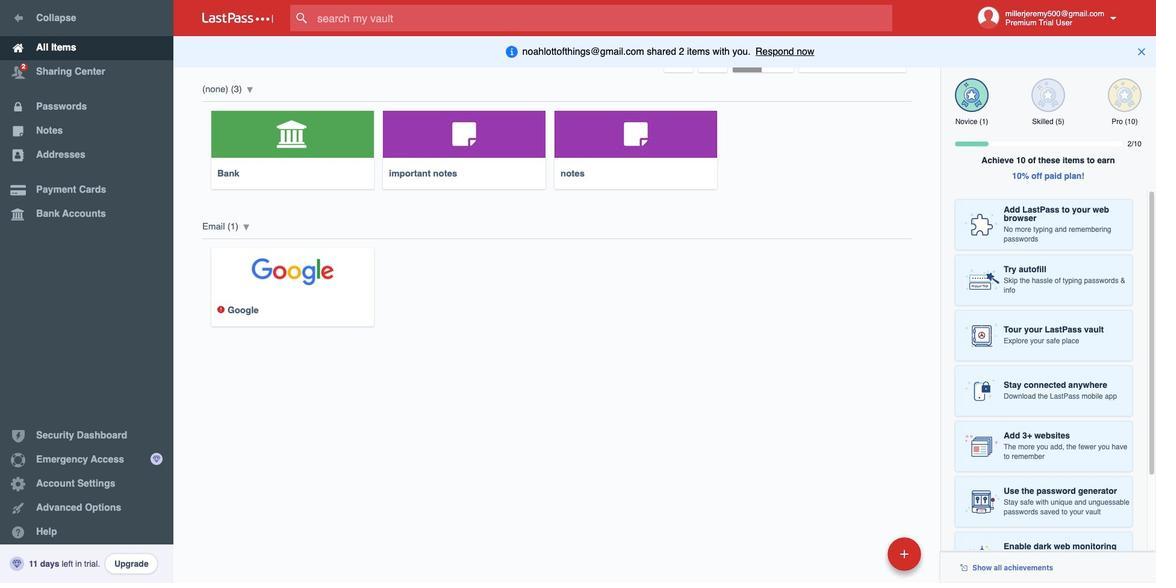 Task type: describe. For each thing, give the bounding box(es) containing it.
Search search field
[[290, 5, 916, 31]]

search my vault text field
[[290, 5, 916, 31]]

vault options navigation
[[173, 36, 941, 72]]

new item element
[[805, 537, 926, 571]]

main navigation navigation
[[0, 0, 173, 583]]



Task type: locate. For each thing, give the bounding box(es) containing it.
lastpass image
[[202, 13, 273, 23]]

new item navigation
[[805, 534, 929, 583]]



Task type: vqa. For each thing, say whether or not it's contained in the screenshot.
New item element
yes



